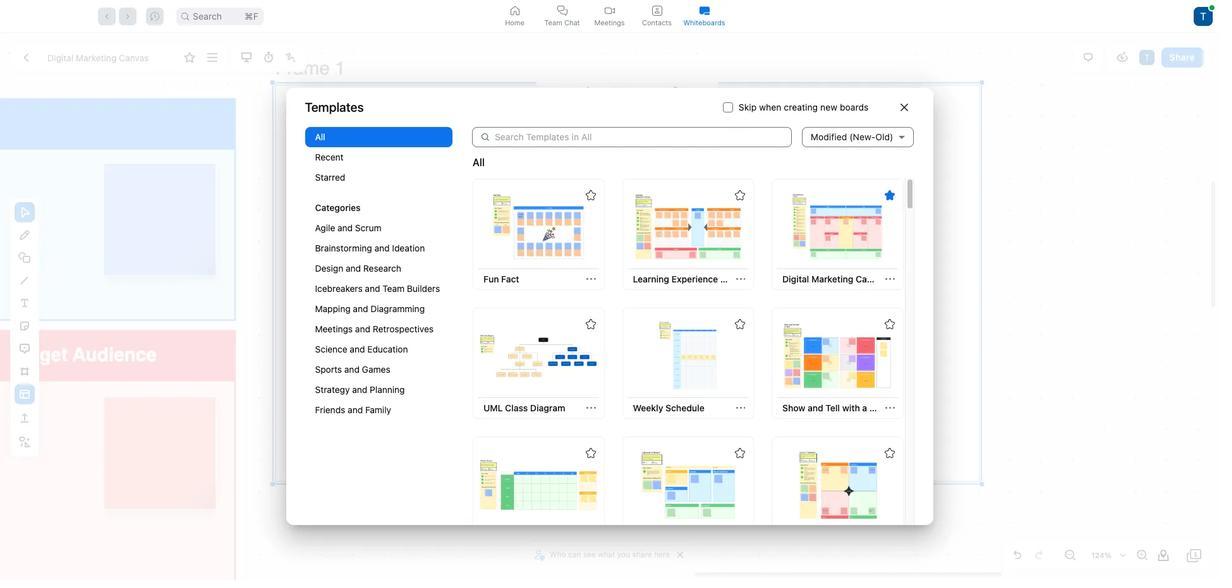 Task type: vqa. For each thing, say whether or not it's contained in the screenshot.
Triangle Right image
no



Task type: describe. For each thing, give the bounding box(es) containing it.
whiteboards
[[684, 18, 725, 27]]

team
[[545, 18, 562, 27]]

profile contact image
[[652, 5, 662, 15]]

contacts button
[[633, 0, 681, 32]]

avatar image
[[1194, 7, 1213, 26]]

video on image
[[605, 5, 615, 15]]

tab list containing home
[[491, 0, 728, 32]]

contacts
[[642, 18, 672, 27]]



Task type: locate. For each thing, give the bounding box(es) containing it.
magnifier image
[[181, 12, 189, 20], [181, 12, 189, 20]]

home button
[[491, 0, 539, 32]]

team chat image
[[557, 5, 567, 15]]

team chat
[[545, 18, 580, 27]]

chat
[[564, 18, 580, 27]]

search
[[193, 10, 222, 21]]

whiteboards button
[[681, 0, 728, 32]]

team chat image
[[557, 5, 567, 15]]

profile contact image
[[652, 5, 662, 15]]

home small image
[[510, 5, 520, 15], [510, 5, 520, 15]]

online image
[[1210, 5, 1215, 10]]

meetings
[[595, 18, 625, 27]]

tab list
[[491, 0, 728, 32]]

meetings button
[[586, 0, 633, 32]]

⌘f
[[245, 10, 259, 21]]

whiteboard small image
[[699, 5, 710, 15]]

home
[[505, 18, 525, 27]]

team chat button
[[539, 0, 586, 32]]

whiteboard small image
[[699, 5, 710, 15]]

online image
[[1210, 5, 1215, 10]]

video on image
[[605, 5, 615, 15]]



